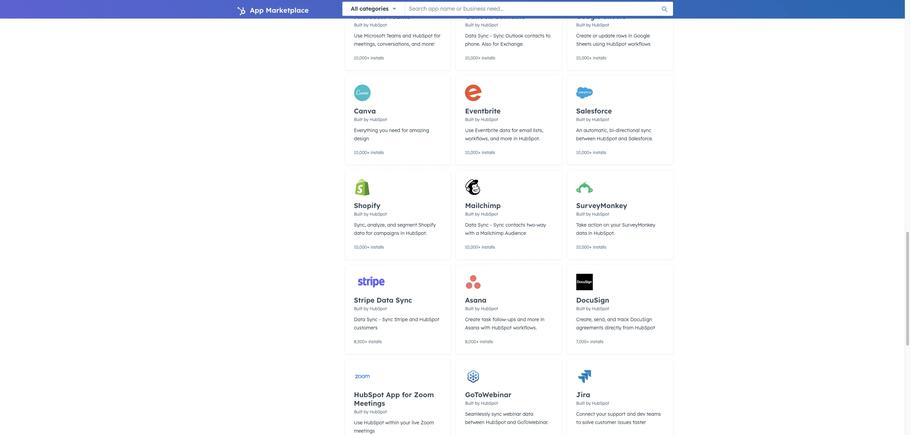 Task type: vqa. For each thing, say whether or not it's contained in the screenshot.
bottommost "surveymonkey"
yes



Task type: describe. For each thing, give the bounding box(es) containing it.
microsoft teams built by hubspot
[[354, 12, 410, 28]]

all categories
[[351, 5, 389, 12]]

categories
[[360, 5, 389, 12]]

send,
[[594, 317, 606, 323]]

sheets inside 'create or update rows in google sheets using hubspot workflows'
[[576, 41, 592, 47]]

microsoft inside microsoft teams built by hubspot
[[354, 12, 386, 21]]

10,000 + installs for shopify
[[354, 245, 384, 250]]

hubspot inside google sheets built by hubspot
[[592, 22, 609, 28]]

create,
[[576, 317, 593, 323]]

installs for outlook
[[482, 55, 495, 61]]

hubspot inside eventbrite built by hubspot
[[481, 117, 498, 122]]

salesforce
[[576, 107, 612, 115]]

workflows
[[628, 41, 651, 47]]

create, send, and track docusign agreements directly from hubspot
[[576, 317, 655, 331]]

data for by
[[465, 222, 477, 228]]

hubspot inside shopify built by hubspot
[[370, 212, 387, 217]]

customer
[[595, 420, 616, 426]]

within
[[385, 420, 399, 427]]

sync up the exchange.
[[493, 33, 504, 39]]

using
[[593, 41, 605, 47]]

conversations,
[[378, 41, 410, 47]]

7,000 + installs
[[576, 340, 604, 345]]

connect
[[576, 412, 595, 418]]

8,000 + installs
[[465, 340, 493, 345]]

by inside eventbrite built by hubspot
[[475, 117, 480, 122]]

for inside 'use microsoft teams and hubspot for meetings, conversations, and more!'
[[434, 33, 441, 39]]

shopify inside shopify built by hubspot
[[354, 202, 381, 210]]

to for contacts
[[546, 33, 551, 39]]

way
[[537, 222, 546, 228]]

two-
[[527, 222, 537, 228]]

google sheets built by hubspot
[[576, 12, 626, 28]]

built inside 'mailchimp built by hubspot'
[[465, 212, 474, 217]]

hubspot inside an automatic, bi-directional sync between hubspot and salesforce.
[[597, 136, 617, 142]]

hubspot inside create task follow-ups and more in asana with hubspot workflows.
[[492, 325, 512, 331]]

and left more!
[[412, 41, 420, 47]]

contacts inside "data sync - sync contacts two-way with a mailchimp audience"
[[506, 222, 525, 228]]

mailchimp inside "data sync - sync contacts two-way with a mailchimp audience"
[[480, 231, 504, 237]]

phone.
[[465, 41, 481, 47]]

+ for stripе
[[365, 340, 367, 345]]

8,000
[[465, 340, 476, 345]]

- for outlook
[[490, 33, 492, 39]]

by inside jira built by hubspot
[[586, 401, 591, 407]]

for inside sync, analyze, and segment shopify data for campaigns in hubspot.
[[366, 231, 373, 237]]

contacts inside "data sync - sync outlook contacts to phone. also for exchange."
[[525, 33, 545, 39]]

hubspot inside outlook contacts built by hubspot
[[481, 22, 498, 28]]

and inside an automatic, bi-directional sync between hubspot and salesforce.
[[619, 136, 627, 142]]

track
[[618, 317, 629, 323]]

workflows,
[[465, 136, 489, 142]]

by inside asana built by hubspot
[[475, 307, 480, 312]]

hubspot inside stripе data sync built by hubspot
[[370, 307, 387, 312]]

installs for stripе
[[368, 340, 382, 345]]

on
[[604, 222, 609, 228]]

hubspot inside 'create or update rows in google sheets using hubspot workflows'
[[607, 41, 627, 47]]

take action on your surveymonkey data in hubspot.
[[576, 222, 656, 237]]

all categories button
[[342, 2, 405, 16]]

and inside create, send, and track docusign agreements directly from hubspot
[[607, 317, 616, 323]]

sheets inside google sheets built by hubspot
[[603, 12, 626, 21]]

sync inside stripе data sync built by hubspot
[[396, 296, 412, 305]]

or
[[593, 33, 598, 39]]

gotowebinar.
[[517, 420, 548, 426]]

data sync - sync stripe and hubspot customers
[[354, 317, 440, 331]]

rows
[[617, 33, 627, 39]]

data for sync
[[354, 317, 365, 323]]

installs for docusign
[[590, 340, 604, 345]]

connect your support and dev teams to solve customer issues faster
[[576, 412, 661, 426]]

in inside 'create or update rows in google sheets using hubspot workflows'
[[628, 33, 633, 39]]

hubspot inside microsoft teams built by hubspot
[[370, 22, 387, 28]]

sync left stripe
[[382, 317, 393, 323]]

take
[[576, 222, 587, 228]]

campaigns
[[374, 231, 399, 237]]

everything
[[354, 127, 378, 134]]

use microsoft teams and hubspot for meetings, conversations, and more!
[[354, 33, 441, 47]]

meetings,
[[354, 41, 376, 47]]

issues
[[618, 420, 632, 426]]

and inside seamlessly sync webinar data between hubspot and gotowebinar.
[[507, 420, 516, 426]]

docusign inside create, send, and track docusign agreements directly from hubspot
[[631, 317, 652, 323]]

agreements
[[576, 325, 604, 331]]

meetings
[[354, 429, 375, 435]]

data inside seamlessly sync webinar data between hubspot and gotowebinar.
[[523, 412, 534, 418]]

action
[[588, 222, 602, 228]]

10,000 + installs for surveymonkey
[[576, 245, 606, 250]]

and inside 'connect your support and dev teams to solve customer issues faster'
[[627, 412, 636, 418]]

+ for google
[[589, 55, 592, 61]]

hubspot inside 'mailchimp built by hubspot'
[[481, 212, 498, 217]]

teams inside microsoft teams built by hubspot
[[388, 12, 410, 21]]

sync, analyze, and segment shopify data for campaigns in hubspot.
[[354, 222, 436, 237]]

sync up the a
[[478, 222, 489, 228]]

in inside take action on your surveymonkey data in hubspot.
[[589, 231, 593, 237]]

7,000
[[576, 340, 587, 345]]

surveymonkey inside take action on your surveymonkey data in hubspot.
[[622, 222, 656, 228]]

canva
[[354, 107, 376, 115]]

Search app name or business need... search field
[[405, 2, 673, 16]]

10,000 + installs for google
[[576, 55, 606, 61]]

app marketplace
[[250, 6, 309, 14]]

create or update rows in google sheets using hubspot workflows
[[576, 33, 651, 47]]

audience
[[505, 231, 526, 237]]

more inside use eventbrite data for email lists, workflows, and more in hubspot.
[[501, 136, 512, 142]]

and inside use eventbrite data for email lists, workflows, and more in hubspot.
[[490, 136, 499, 142]]

zoom inside the hubspot app for zoom meetings built by hubspot
[[414, 391, 434, 400]]

task
[[482, 317, 491, 323]]

outlook contacts built by hubspot
[[465, 12, 525, 28]]

hubspot inside surveymonkey built by hubspot
[[592, 212, 609, 217]]

data inside sync, analyze, and segment shopify data for campaigns in hubspot.
[[354, 231, 365, 237]]

+ for mailchimp
[[478, 245, 481, 250]]

more!
[[422, 41, 435, 47]]

shopify built by hubspot
[[354, 202, 387, 217]]

sync down 'mailchimp built by hubspot'
[[493, 222, 504, 228]]

sync inside seamlessly sync webinar data between hubspot and gotowebinar.
[[492, 412, 502, 418]]

customers
[[354, 325, 378, 331]]

built inside gotowebinar built by hubspot
[[465, 401, 474, 407]]

built inside docusign built by hubspot
[[576, 307, 585, 312]]

follow-
[[493, 317, 508, 323]]

built inside google sheets built by hubspot
[[576, 22, 585, 28]]

asana built by hubspot
[[465, 296, 498, 312]]

outlook inside outlook contacts built by hubspot
[[465, 12, 493, 21]]

app inside the hubspot app for zoom meetings built by hubspot
[[386, 391, 400, 400]]

you
[[380, 127, 388, 134]]

for inside use eventbrite data for email lists, workflows, and more in hubspot.
[[512, 127, 518, 134]]

hubspot inside 'use microsoft teams and hubspot for meetings, conversations, and more!'
[[413, 33, 433, 39]]

10,000 for salesforce
[[576, 150, 589, 155]]

seamlessly
[[465, 412, 490, 418]]

8,500 + installs
[[354, 340, 382, 345]]

directional
[[616, 127, 640, 134]]

+ for canva
[[367, 150, 370, 155]]

your inside 'connect your support and dev teams to solve customer issues faster'
[[597, 412, 607, 418]]

data for built
[[465, 33, 477, 39]]

+ for docusign
[[587, 340, 589, 345]]

exchange.
[[501, 41, 524, 47]]

by inside surveymonkey built by hubspot
[[586, 212, 591, 217]]

hubspot inside data sync - sync stripe and hubspot customers
[[419, 317, 440, 323]]

by inside shopify built by hubspot
[[364, 212, 369, 217]]

mailchimp built by hubspot
[[465, 202, 501, 217]]

use for hubspot app for zoom meetings
[[354, 420, 363, 427]]

+ for shopify
[[367, 245, 370, 250]]

between inside an automatic, bi-directional sync between hubspot and salesforce.
[[576, 136, 596, 142]]

10,000 for surveymonkey
[[576, 245, 589, 250]]

gotowebinar built by hubspot
[[465, 391, 512, 407]]

salesforce.
[[629, 136, 653, 142]]

all
[[351, 5, 358, 12]]

use hubspot within your live zoom meetings
[[354, 420, 434, 435]]

hubspot inside use hubspot within your live zoom meetings
[[364, 420, 384, 427]]

meetings
[[354, 400, 385, 408]]

installs for salesforce
[[593, 150, 606, 155]]

0 vertical spatial mailchimp
[[465, 202, 501, 210]]

teams
[[647, 412, 661, 418]]

surveymonkey built by hubspot
[[576, 202, 627, 217]]

hubspot. inside sync, analyze, and segment shopify data for campaigns in hubspot.
[[406, 231, 427, 237]]

segment
[[397, 222, 417, 228]]

in inside sync, analyze, and segment shopify data for campaigns in hubspot.
[[401, 231, 405, 237]]

support
[[608, 412, 626, 418]]

google inside google sheets built by hubspot
[[576, 12, 601, 21]]

between inside seamlessly sync webinar data between hubspot and gotowebinar.
[[465, 420, 485, 426]]

installs for microsoft
[[371, 55, 384, 61]]

built inside surveymonkey built by hubspot
[[576, 212, 585, 217]]

installs for asana
[[480, 340, 493, 345]]

by inside gotowebinar built by hubspot
[[475, 401, 480, 407]]

10,000 + installs for canva
[[354, 150, 384, 155]]

in inside create task follow-ups and more in asana with hubspot workflows.
[[541, 317, 545, 323]]

and inside data sync - sync stripe and hubspot customers
[[409, 317, 418, 323]]

installs for surveymonkey
[[593, 245, 606, 250]]



Task type: locate. For each thing, give the bounding box(es) containing it.
installs down also
[[482, 55, 495, 61]]

installs down the meetings,
[[371, 55, 384, 61]]

contacts
[[525, 33, 545, 39], [506, 222, 525, 228]]

asana up the task
[[465, 296, 487, 305]]

create left or
[[576, 33, 592, 39]]

contacts
[[495, 12, 525, 21]]

+ down phone.
[[478, 55, 481, 61]]

design
[[354, 136, 369, 142]]

built inside stripе data sync built by hubspot
[[354, 307, 363, 312]]

10,000 for eventbrite
[[465, 150, 478, 155]]

+ for eventbrite
[[478, 150, 481, 155]]

between down "seamlessly" on the right of the page
[[465, 420, 485, 426]]

data down the take
[[576, 231, 587, 237]]

installs down workflows,
[[482, 150, 495, 155]]

outlook up the exchange.
[[506, 33, 524, 39]]

2 asana from the top
[[465, 325, 480, 331]]

0 vertical spatial zoom
[[414, 391, 434, 400]]

1 vertical spatial -
[[490, 222, 492, 228]]

hubspot inside gotowebinar built by hubspot
[[481, 401, 498, 407]]

installs for google
[[593, 55, 606, 61]]

outlook up phone.
[[465, 12, 493, 21]]

use inside 'use microsoft teams and hubspot for meetings, conversations, and more!'
[[354, 33, 363, 39]]

and inside sync, analyze, and segment shopify data for campaigns in hubspot.
[[387, 222, 396, 228]]

from
[[623, 325, 634, 331]]

for up live
[[402, 391, 412, 400]]

10,000 + installs down the meetings,
[[354, 55, 384, 61]]

shopify up sync,
[[354, 202, 381, 210]]

your right on
[[611, 222, 621, 228]]

1 vertical spatial create
[[465, 317, 480, 323]]

10,000 for shopify
[[354, 245, 367, 250]]

10,000 for microsoft teams
[[354, 55, 367, 61]]

1 horizontal spatial shopify
[[419, 222, 436, 228]]

data
[[465, 33, 477, 39], [465, 222, 477, 228], [377, 296, 394, 305], [354, 317, 365, 323]]

10,000 for outlook contacts
[[465, 55, 478, 61]]

amazing
[[410, 127, 429, 134]]

data up customers
[[354, 317, 365, 323]]

faster
[[633, 420, 646, 426]]

1 horizontal spatial google
[[634, 33, 650, 39]]

built inside jira built by hubspot
[[576, 401, 585, 407]]

2 vertical spatial -
[[379, 317, 381, 323]]

+ for surveymonkey
[[589, 245, 592, 250]]

1 vertical spatial sync
[[492, 412, 502, 418]]

microsoft
[[354, 12, 386, 21], [364, 33, 385, 39]]

+ for outlook
[[478, 55, 481, 61]]

and left dev
[[627, 412, 636, 418]]

mailchimp right the a
[[480, 231, 504, 237]]

built inside asana built by hubspot
[[465, 307, 474, 312]]

hubspot. down segment
[[406, 231, 427, 237]]

1 vertical spatial use
[[465, 127, 474, 134]]

1 vertical spatial microsoft
[[364, 33, 385, 39]]

hubspot inside jira built by hubspot
[[592, 401, 609, 407]]

0 vertical spatial between
[[576, 136, 596, 142]]

sync up stripe
[[396, 296, 412, 305]]

docusign
[[576, 296, 609, 305], [631, 317, 652, 323]]

by inside canva built by hubspot
[[364, 117, 369, 122]]

for inside "data sync - sync outlook contacts to phone. also for exchange."
[[493, 41, 499, 47]]

to for built
[[576, 420, 581, 426]]

more right workflows,
[[501, 136, 512, 142]]

0 vertical spatial teams
[[388, 12, 410, 21]]

and right stripe
[[409, 317, 418, 323]]

1 vertical spatial surveymonkey
[[622, 222, 656, 228]]

directly
[[605, 325, 622, 331]]

zoom up live
[[414, 391, 434, 400]]

data left email
[[500, 127, 510, 134]]

app right meetings at the bottom of the page
[[386, 391, 400, 400]]

10,000 for canva
[[354, 150, 367, 155]]

with inside "data sync - sync contacts two-way with a mailchimp audience"
[[465, 231, 475, 237]]

data right stripе
[[377, 296, 394, 305]]

0 vertical spatial more
[[501, 136, 512, 142]]

10,000 + installs down automatic,
[[576, 150, 606, 155]]

1 horizontal spatial create
[[576, 33, 592, 39]]

built inside canva built by hubspot
[[354, 117, 363, 122]]

microsoft inside 'use microsoft teams and hubspot for meetings, conversations, and more!'
[[364, 33, 385, 39]]

0 vertical spatial sync
[[641, 127, 652, 134]]

0 vertical spatial sheets
[[603, 12, 626, 21]]

2 vertical spatial your
[[400, 420, 410, 427]]

sync,
[[354, 222, 366, 228]]

1 vertical spatial sheets
[[576, 41, 592, 47]]

1 horizontal spatial more
[[528, 317, 539, 323]]

10,000 + installs for salesforce
[[576, 150, 606, 155]]

by inside 'mailchimp built by hubspot'
[[475, 212, 480, 217]]

docusign built by hubspot
[[576, 296, 609, 312]]

1 horizontal spatial app
[[386, 391, 400, 400]]

dev
[[637, 412, 645, 418]]

shopify
[[354, 202, 381, 210], [419, 222, 436, 228]]

and down directional
[[619, 136, 627, 142]]

built inside eventbrite built by hubspot
[[465, 117, 474, 122]]

0 vertical spatial use
[[354, 33, 363, 39]]

installs down using on the top of page
[[593, 55, 606, 61]]

surveymonkey up on
[[576, 202, 627, 210]]

everything you need for amazing design
[[354, 127, 429, 142]]

0 vertical spatial shopify
[[354, 202, 381, 210]]

installs down everything you need for amazing design
[[371, 150, 384, 155]]

jira built by hubspot
[[576, 391, 609, 407]]

data down sync,
[[354, 231, 365, 237]]

10,000 + installs down also
[[465, 55, 495, 61]]

more inside create task follow-ups and more in asana with hubspot workflows.
[[528, 317, 539, 323]]

create
[[576, 33, 592, 39], [465, 317, 480, 323]]

eventbrite built by hubspot
[[465, 107, 501, 122]]

built inside salesforce built by hubspot
[[576, 117, 585, 122]]

2 vertical spatial use
[[354, 420, 363, 427]]

outlook inside "data sync - sync outlook contacts to phone. also for exchange."
[[506, 33, 524, 39]]

update
[[599, 33, 615, 39]]

- inside "data sync - sync contacts two-way with a mailchimp audience"
[[490, 222, 492, 228]]

installs for eventbrite
[[482, 150, 495, 155]]

by up "seamlessly" on the right of the page
[[475, 401, 480, 407]]

for right need
[[402, 127, 408, 134]]

by up action at the bottom right of page
[[586, 212, 591, 217]]

solve
[[582, 420, 594, 426]]

for inside everything you need for amazing design
[[402, 127, 408, 134]]

built inside microsoft teams built by hubspot
[[354, 22, 363, 28]]

more up the workflows.
[[528, 317, 539, 323]]

use for eventbrite
[[465, 127, 474, 134]]

+ down action at the bottom right of page
[[589, 245, 592, 250]]

contacts down search app name or business need... search field at the top of the page
[[525, 33, 545, 39]]

marketplace
[[266, 6, 309, 14]]

by down stripе
[[364, 307, 369, 312]]

installs for canva
[[371, 150, 384, 155]]

by down all categories
[[364, 22, 369, 28]]

installs right 7,000
[[590, 340, 604, 345]]

1 vertical spatial teams
[[387, 33, 401, 39]]

0 vertical spatial google
[[576, 12, 601, 21]]

and up campaigns
[[387, 222, 396, 228]]

by inside docusign built by hubspot
[[586, 307, 591, 312]]

sheets
[[603, 12, 626, 21], [576, 41, 592, 47]]

1 vertical spatial docusign
[[631, 317, 652, 323]]

0 horizontal spatial google
[[576, 12, 601, 21]]

canva built by hubspot
[[354, 107, 387, 122]]

hubspot app for zoom meetings built by hubspot
[[354, 391, 434, 415]]

2 horizontal spatial hubspot.
[[594, 231, 615, 237]]

1 vertical spatial to
[[576, 420, 581, 426]]

for
[[434, 33, 441, 39], [493, 41, 499, 47], [402, 127, 408, 134], [512, 127, 518, 134], [366, 231, 373, 237], [402, 391, 412, 400]]

with inside create task follow-ups and more in asana with hubspot workflows.
[[481, 325, 490, 331]]

1 vertical spatial outlook
[[506, 33, 524, 39]]

and up directly
[[607, 317, 616, 323]]

1 vertical spatial google
[[634, 33, 650, 39]]

and inside create task follow-ups and more in asana with hubspot workflows.
[[517, 317, 526, 323]]

0 vertical spatial -
[[490, 33, 492, 39]]

your
[[611, 222, 621, 228], [597, 412, 607, 418], [400, 420, 410, 427]]

0 vertical spatial app
[[250, 6, 264, 14]]

installs for shopify
[[371, 245, 384, 250]]

1 vertical spatial contacts
[[506, 222, 525, 228]]

hubspot inside salesforce built by hubspot
[[592, 117, 609, 122]]

1 vertical spatial zoom
[[421, 420, 434, 427]]

workflows.
[[513, 325, 537, 331]]

hubspot inside create, send, and track docusign agreements directly from hubspot
[[635, 325, 655, 331]]

your inside take action on your surveymonkey data in hubspot.
[[611, 222, 621, 228]]

google
[[576, 12, 601, 21], [634, 33, 650, 39]]

bi-
[[610, 127, 616, 134]]

an
[[576, 127, 582, 134]]

1 horizontal spatial docusign
[[631, 317, 652, 323]]

google inside 'create or update rows in google sheets using hubspot workflows'
[[634, 33, 650, 39]]

sync up customers
[[367, 317, 378, 323]]

-
[[490, 33, 492, 39], [490, 222, 492, 228], [379, 317, 381, 323]]

by up phone.
[[475, 22, 480, 28]]

to inside "data sync - sync outlook contacts to phone. also for exchange."
[[546, 33, 551, 39]]

for right also
[[493, 41, 499, 47]]

data up the a
[[465, 222, 477, 228]]

for down analyze,
[[366, 231, 373, 237]]

a
[[476, 231, 479, 237]]

sheets left using on the top of page
[[576, 41, 592, 47]]

data inside use eventbrite data for email lists, workflows, and more in hubspot.
[[500, 127, 510, 134]]

by up the a
[[475, 212, 480, 217]]

data sync - sync outlook contacts to phone. also for exchange.
[[465, 33, 551, 47]]

1 vertical spatial asana
[[465, 325, 480, 331]]

+ for microsoft
[[367, 55, 370, 61]]

hubspot. down on
[[594, 231, 615, 237]]

- inside "data sync - sync outlook contacts to phone. also for exchange."
[[490, 33, 492, 39]]

installs for mailchimp
[[482, 245, 495, 250]]

10,000 + installs for outlook
[[465, 55, 495, 61]]

0 vertical spatial outlook
[[465, 12, 493, 21]]

email
[[520, 127, 532, 134]]

1 horizontal spatial between
[[576, 136, 596, 142]]

+ down 'create or update rows in google sheets using hubspot workflows'
[[589, 55, 592, 61]]

shopify right segment
[[419, 222, 436, 228]]

0 horizontal spatial more
[[501, 136, 512, 142]]

10,000 + installs down campaigns
[[354, 245, 384, 250]]

0 vertical spatial to
[[546, 33, 551, 39]]

for up more!
[[434, 33, 441, 39]]

jira
[[576, 391, 590, 400]]

hubspot. inside use eventbrite data for email lists, workflows, and more in hubspot.
[[519, 136, 540, 142]]

eventbrite inside use eventbrite data for email lists, workflows, and more in hubspot.
[[475, 127, 498, 134]]

0 vertical spatial with
[[465, 231, 475, 237]]

0 horizontal spatial shopify
[[354, 202, 381, 210]]

mailchimp
[[465, 202, 501, 210], [480, 231, 504, 237]]

by down salesforce
[[586, 117, 591, 122]]

0 vertical spatial create
[[576, 33, 592, 39]]

by inside outlook contacts built by hubspot
[[475, 22, 480, 28]]

create task follow-ups and more in asana with hubspot workflows.
[[465, 317, 545, 331]]

sync inside an automatic, bi-directional sync between hubspot and salesforce.
[[641, 127, 652, 134]]

in
[[628, 33, 633, 39], [514, 136, 518, 142], [401, 231, 405, 237], [589, 231, 593, 237], [541, 317, 545, 323]]

+ for salesforce
[[589, 150, 592, 155]]

1 horizontal spatial to
[[576, 420, 581, 426]]

1 horizontal spatial outlook
[[506, 33, 524, 39]]

0 horizontal spatial create
[[465, 317, 480, 323]]

0 horizontal spatial sheets
[[576, 41, 592, 47]]

data inside "data sync - sync outlook contacts to phone. also for exchange."
[[465, 33, 477, 39]]

data inside "data sync - sync contacts two-way with a mailchimp audience"
[[465, 222, 477, 228]]

0 vertical spatial your
[[611, 222, 621, 228]]

hubspot inside asana built by hubspot
[[481, 307, 498, 312]]

10,000 + installs for microsoft
[[354, 55, 384, 61]]

hubspot inside docusign built by hubspot
[[592, 307, 609, 312]]

with down the task
[[481, 325, 490, 331]]

- for mailchimp
[[490, 222, 492, 228]]

10,000 + installs for eventbrite
[[465, 150, 495, 155]]

0 vertical spatial microsoft
[[354, 12, 386, 21]]

10,000 + installs for mailchimp
[[465, 245, 495, 250]]

1 horizontal spatial hubspot.
[[519, 136, 540, 142]]

hubspot. inside take action on your surveymonkey data in hubspot.
[[594, 231, 615, 237]]

built inside the hubspot app for zoom meetings built by hubspot
[[354, 410, 363, 415]]

0 horizontal spatial to
[[546, 33, 551, 39]]

live
[[412, 420, 419, 427]]

and up conversations, at left
[[403, 33, 411, 39]]

0 vertical spatial contacts
[[525, 33, 545, 39]]

0 vertical spatial eventbrite
[[465, 107, 501, 115]]

by inside microsoft teams built by hubspot
[[364, 22, 369, 28]]

- down 'mailchimp built by hubspot'
[[490, 222, 492, 228]]

by inside the hubspot app for zoom meetings built by hubspot
[[364, 410, 369, 415]]

stripe
[[394, 317, 408, 323]]

1 horizontal spatial your
[[597, 412, 607, 418]]

by inside google sheets built by hubspot
[[586, 22, 591, 28]]

+ for asana
[[476, 340, 479, 345]]

your up customer
[[597, 412, 607, 418]]

app left marketplace
[[250, 6, 264, 14]]

installs right 8,500
[[368, 340, 382, 345]]

hubspot
[[370, 22, 387, 28], [481, 22, 498, 28], [592, 22, 609, 28], [413, 33, 433, 39], [607, 41, 627, 47], [370, 117, 387, 122], [481, 117, 498, 122], [592, 117, 609, 122], [597, 136, 617, 142], [370, 212, 387, 217], [481, 212, 498, 217], [592, 212, 609, 217], [370, 307, 387, 312], [481, 307, 498, 312], [592, 307, 609, 312], [419, 317, 440, 323], [492, 325, 512, 331], [635, 325, 655, 331], [354, 391, 384, 400], [481, 401, 498, 407], [592, 401, 609, 407], [370, 410, 387, 415], [486, 420, 506, 426], [364, 420, 384, 427]]

sync up salesforce.
[[641, 127, 652, 134]]

your left live
[[400, 420, 410, 427]]

0 horizontal spatial docusign
[[576, 296, 609, 305]]

1 horizontal spatial with
[[481, 325, 490, 331]]

for left email
[[512, 127, 518, 134]]

installs down action at the bottom right of page
[[593, 245, 606, 250]]

1 vertical spatial shopify
[[419, 222, 436, 228]]

10,000 for google sheets
[[576, 55, 589, 61]]

create for asana
[[465, 317, 480, 323]]

0 vertical spatial asana
[[465, 296, 487, 305]]

use eventbrite data for email lists, workflows, and more in hubspot.
[[465, 127, 543, 142]]

1 vertical spatial your
[[597, 412, 607, 418]]

0 vertical spatial docusign
[[576, 296, 609, 305]]

1 horizontal spatial sheets
[[603, 12, 626, 21]]

use inside use hubspot within your live zoom meetings
[[354, 420, 363, 427]]

+ down the a
[[478, 245, 481, 250]]

and
[[403, 33, 411, 39], [412, 41, 420, 47], [490, 136, 499, 142], [619, 136, 627, 142], [387, 222, 396, 228], [409, 317, 418, 323], [517, 317, 526, 323], [607, 317, 616, 323], [627, 412, 636, 418], [507, 420, 516, 426]]

app
[[250, 6, 264, 14], [386, 391, 400, 400]]

0 horizontal spatial sync
[[492, 412, 502, 418]]

data sync - sync contacts two-way with a mailchimp audience
[[465, 222, 546, 237]]

analyze,
[[367, 222, 386, 228]]

1 vertical spatial more
[[528, 317, 539, 323]]

1 vertical spatial mailchimp
[[480, 231, 504, 237]]

data inside stripе data sync built by hubspot
[[377, 296, 394, 305]]

hubspot. down email
[[519, 136, 540, 142]]

0 horizontal spatial hubspot.
[[406, 231, 427, 237]]

between down an
[[576, 136, 596, 142]]

your for hubspot
[[611, 222, 621, 228]]

1 vertical spatial between
[[465, 420, 485, 426]]

salesforce built by hubspot
[[576, 107, 612, 122]]

more
[[501, 136, 512, 142], [528, 317, 539, 323]]

0 horizontal spatial app
[[250, 6, 264, 14]]

1 vertical spatial app
[[386, 391, 400, 400]]

your for zoom
[[400, 420, 410, 427]]

use for microsoft teams
[[354, 33, 363, 39]]

by up create,
[[586, 307, 591, 312]]

1 horizontal spatial sync
[[641, 127, 652, 134]]

teams up 'use microsoft teams and hubspot for meetings, conversations, and more!'
[[388, 12, 410, 21]]

need
[[389, 127, 400, 134]]

also
[[482, 41, 491, 47]]

1 vertical spatial eventbrite
[[475, 127, 498, 134]]

0 horizontal spatial with
[[465, 231, 475, 237]]

an automatic, bi-directional sync between hubspot and salesforce.
[[576, 127, 653, 142]]

gotowebinar
[[465, 391, 512, 400]]

google up "workflows"
[[634, 33, 650, 39]]

stripе
[[354, 296, 375, 305]]

asana
[[465, 296, 487, 305], [465, 325, 480, 331]]

hubspot inside canva built by hubspot
[[370, 117, 387, 122]]

0 horizontal spatial between
[[465, 420, 485, 426]]

built inside outlook contacts built by hubspot
[[465, 22, 474, 28]]

10,000 + installs down the a
[[465, 245, 495, 250]]

0 horizontal spatial outlook
[[465, 12, 493, 21]]

0 horizontal spatial your
[[400, 420, 410, 427]]

use
[[354, 33, 363, 39], [465, 127, 474, 134], [354, 420, 363, 427]]

+ down customers
[[365, 340, 367, 345]]

between
[[576, 136, 596, 142], [465, 420, 485, 426]]

1 asana from the top
[[465, 296, 487, 305]]

- for stripе
[[379, 317, 381, 323]]

with left the a
[[465, 231, 475, 237]]

1 vertical spatial with
[[481, 325, 490, 331]]

asana inside asana built by hubspot
[[465, 296, 487, 305]]

use inside use eventbrite data for email lists, workflows, and more in hubspot.
[[465, 127, 474, 134]]

by up sync,
[[364, 212, 369, 217]]

mailchimp up the a
[[465, 202, 501, 210]]

installs down "data sync - sync contacts two-way with a mailchimp audience"
[[482, 245, 495, 250]]

contacts up "audience"
[[506, 222, 525, 228]]

by down canva
[[364, 117, 369, 122]]

and right workflows,
[[490, 136, 499, 142]]

10,000
[[354, 55, 367, 61], [465, 55, 478, 61], [576, 55, 589, 61], [354, 150, 367, 155], [465, 150, 478, 155], [576, 150, 589, 155], [354, 245, 367, 250], [465, 245, 478, 250], [576, 245, 589, 250]]

stripе data sync built by hubspot
[[354, 296, 412, 312]]

+ down create task follow-ups and more in asana with hubspot workflows.
[[476, 340, 479, 345]]

sync left 'webinar'
[[492, 412, 502, 418]]

0 vertical spatial surveymonkey
[[576, 202, 627, 210]]

create left the task
[[465, 317, 480, 323]]

lists,
[[533, 127, 543, 134]]

by inside salesforce built by hubspot
[[586, 117, 591, 122]]

2 horizontal spatial your
[[611, 222, 621, 228]]

hubspot.
[[519, 136, 540, 142], [406, 231, 427, 237], [594, 231, 615, 237]]

with
[[465, 231, 475, 237], [481, 325, 490, 331]]

create for google sheets
[[576, 33, 592, 39]]

- down stripе data sync built by hubspot
[[379, 317, 381, 323]]

sync up also
[[478, 33, 489, 39]]

for inside the hubspot app for zoom meetings built by hubspot
[[402, 391, 412, 400]]

by up 'create or update rows in google sheets using hubspot workflows'
[[586, 22, 591, 28]]

sync
[[641, 127, 652, 134], [492, 412, 502, 418]]

10,000 for mailchimp
[[465, 245, 478, 250]]

+ down design
[[367, 150, 370, 155]]

built inside shopify built by hubspot
[[354, 212, 363, 217]]

asana inside create task follow-ups and more in asana with hubspot workflows.
[[465, 325, 480, 331]]

automatic,
[[584, 127, 608, 134]]

use up workflows,
[[465, 127, 474, 134]]

google up or
[[576, 12, 601, 21]]

sheets up 'rows'
[[603, 12, 626, 21]]

teams up conversations, at left
[[387, 33, 401, 39]]

- up also
[[490, 33, 492, 39]]

your inside use hubspot within your live zoom meetings
[[400, 420, 410, 427]]

installs right 8,000
[[480, 340, 493, 345]]

+ down the meetings,
[[367, 55, 370, 61]]

create inside 'create or update rows in google sheets using hubspot workflows'
[[576, 33, 592, 39]]

zoom inside use hubspot within your live zoom meetings
[[421, 420, 434, 427]]

shopify inside sync, analyze, and segment shopify data for campaigns in hubspot.
[[419, 222, 436, 228]]

docusign up send,
[[576, 296, 609, 305]]



